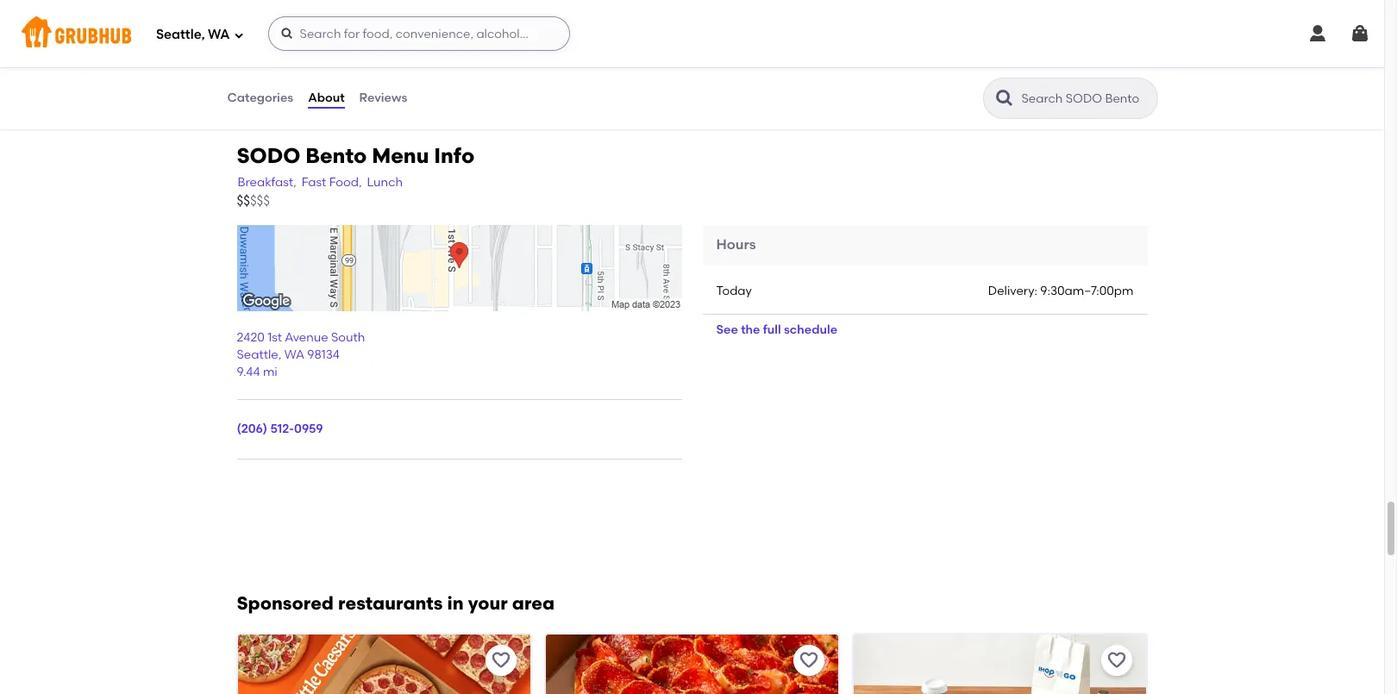 Task type: describe. For each thing, give the bounding box(es) containing it.
menu
[[372, 143, 429, 168]]

1 svg image from the left
[[1308, 23, 1328, 44]]

(206) 512-0959 button
[[237, 421, 323, 439]]

sodo bento menu info
[[237, 143, 475, 168]]

south
[[331, 330, 365, 345]]

1st
[[268, 330, 282, 345]]

see the full schedule
[[716, 323, 838, 337]]

$$
[[237, 194, 250, 209]]

sponsored restaurants in your area
[[237, 593, 555, 615]]

restaurants
[[338, 593, 443, 615]]

2 svg image from the left
[[1350, 23, 1371, 44]]

little caesars pizza logo image
[[238, 635, 530, 694]]

see the full schedule button
[[703, 315, 851, 346]]

main navigation navigation
[[0, 0, 1384, 67]]

Search for food, convenience, alcohol... search field
[[268, 16, 570, 51]]

,
[[278, 347, 282, 362]]

0 horizontal spatial svg image
[[233, 30, 244, 40]]

delivery:
[[988, 284, 1038, 298]]

avenue
[[285, 330, 328, 345]]

fast
[[302, 175, 326, 190]]

reviews button
[[358, 67, 408, 129]]

lunch
[[367, 175, 403, 190]]

your
[[468, 593, 508, 615]]

see
[[716, 323, 738, 337]]

the
[[741, 323, 760, 337]]

save this restaurant button for ihop logo
[[1102, 646, 1133, 677]]

Search SODO Bento search field
[[1020, 91, 1152, 107]]

donatos pizza logo image
[[546, 635, 839, 694]]

save this restaurant button for little caesars pizza logo at the left
[[486, 646, 517, 677]]

0959
[[294, 422, 323, 437]]



Task type: locate. For each thing, give the bounding box(es) containing it.
1 save this restaurant image from the left
[[491, 651, 511, 671]]

save this restaurant button
[[486, 646, 517, 677], [794, 646, 825, 677], [1102, 646, 1133, 677]]

food,
[[329, 175, 362, 190]]

wa
[[208, 26, 230, 42], [284, 347, 304, 362]]

area
[[512, 593, 555, 615]]

2 save this restaurant image from the left
[[799, 651, 820, 671]]

1 horizontal spatial save this restaurant button
[[794, 646, 825, 677]]

breakfast, button
[[237, 174, 297, 193]]

1 horizontal spatial save this restaurant image
[[799, 651, 820, 671]]

(206) 512-0959
[[237, 422, 323, 437]]

about button
[[307, 67, 346, 129]]

delivery: 9:30am–7:00pm
[[988, 284, 1134, 298]]

9.44
[[237, 365, 260, 380]]

svg image
[[280, 27, 294, 41], [233, 30, 244, 40]]

512-
[[270, 422, 294, 437]]

ihop logo image
[[854, 635, 1147, 694]]

wa inside main navigation navigation
[[208, 26, 230, 42]]

schedule
[[784, 323, 838, 337]]

1 horizontal spatial wa
[[284, 347, 304, 362]]

98134
[[307, 347, 340, 362]]

today
[[716, 284, 752, 298]]

save this restaurant image
[[491, 651, 511, 671], [799, 651, 820, 671]]

mi
[[263, 365, 278, 380]]

hours
[[716, 237, 756, 253]]

2 horizontal spatial save this restaurant button
[[1102, 646, 1133, 677]]

seattle,
[[156, 26, 205, 42]]

0 horizontal spatial svg image
[[1308, 23, 1328, 44]]

wa inside 2420 1st avenue south seattle , wa 98134 9.44 mi
[[284, 347, 304, 362]]

2 save this restaurant button from the left
[[794, 646, 825, 677]]

$$$$$
[[237, 194, 270, 209]]

sodo
[[237, 143, 301, 168]]

save this restaurant image for save this restaurant button related to little caesars pizza logo at the left
[[491, 651, 511, 671]]

3 save this restaurant button from the left
[[1102, 646, 1133, 677]]

save this restaurant image for save this restaurant button for donatos pizza logo
[[799, 651, 820, 671]]

0 horizontal spatial save this restaurant button
[[486, 646, 517, 677]]

0 vertical spatial wa
[[208, 26, 230, 42]]

2420 1st avenue south seattle , wa 98134 9.44 mi
[[237, 330, 365, 380]]

seattle
[[237, 347, 278, 362]]

in
[[447, 593, 464, 615]]

info
[[434, 143, 475, 168]]

reviews
[[359, 90, 407, 105]]

breakfast, fast food, lunch
[[238, 175, 403, 190]]

seattle, wa
[[156, 26, 230, 42]]

sponsored
[[237, 593, 334, 615]]

0 horizontal spatial save this restaurant image
[[491, 651, 511, 671]]

breakfast,
[[238, 175, 296, 190]]

svg image
[[1308, 23, 1328, 44], [1350, 23, 1371, 44]]

svg image right seattle, wa
[[233, 30, 244, 40]]

save this restaurant button for donatos pizza logo
[[794, 646, 825, 677]]

wa right seattle,
[[208, 26, 230, 42]]

wa right ,
[[284, 347, 304, 362]]

about
[[308, 90, 345, 105]]

(206)
[[237, 422, 267, 437]]

search icon image
[[994, 88, 1015, 109]]

2420
[[237, 330, 265, 345]]

save this restaurant image
[[1107, 651, 1128, 671]]

9:30am–7:00pm
[[1041, 284, 1134, 298]]

svg image up categories
[[280, 27, 294, 41]]

lunch button
[[366, 174, 404, 193]]

full
[[763, 323, 781, 337]]

categories
[[227, 90, 293, 105]]

bento
[[306, 143, 367, 168]]

1 save this restaurant button from the left
[[486, 646, 517, 677]]

1 horizontal spatial svg image
[[280, 27, 294, 41]]

categories button
[[226, 67, 294, 129]]

1 horizontal spatial svg image
[[1350, 23, 1371, 44]]

fast food, button
[[301, 174, 363, 193]]

0 horizontal spatial wa
[[208, 26, 230, 42]]

1 vertical spatial wa
[[284, 347, 304, 362]]



Task type: vqa. For each thing, say whether or not it's contained in the screenshot.
Ham Bistro Sandwich mayonnaise,
no



